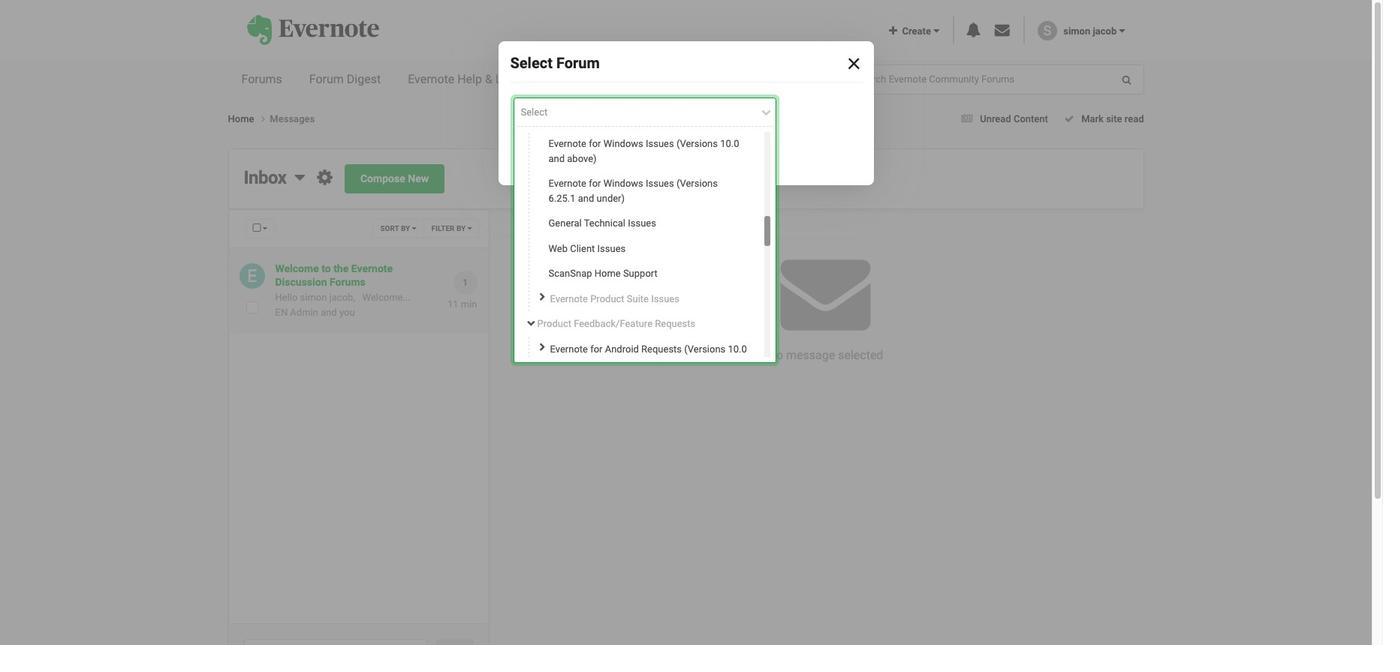 Task type: describe. For each thing, give the bounding box(es) containing it.
continue
[[529, 148, 571, 160]]

new
[[408, 173, 429, 185]]

help
[[458, 72, 482, 86]]

caret down image inside filter by link
[[468, 225, 472, 232]]

and for evernote for windows issues (versions 10.0 and above)
[[549, 153, 565, 164]]

more
[[681, 72, 709, 86]]

and inside welcome to the evernote discussion forums hello simon jacob,                 welcome... en admin and you
[[321, 307, 337, 318]]

filter by link
[[423, 219, 480, 239]]

messages
[[270, 113, 315, 125]]

sort by link
[[373, 219, 424, 239]]

product feedback/feature requests
[[537, 319, 696, 330]]

cog image
[[317, 168, 332, 186]]

1 vertical spatial product
[[537, 319, 571, 330]]

compose new
[[360, 173, 429, 185]]

caret down image for more
[[712, 73, 719, 85]]

1 vertical spatial forum
[[309, 72, 344, 86]]

evernote inside welcome to the evernote discussion forums hello simon jacob,                 welcome... en admin and you
[[351, 263, 393, 275]]

above) for android
[[569, 358, 598, 370]]

10.0 for evernote for android requests (versions 10.0 and above)
[[728, 344, 747, 355]]

by for filter
[[457, 225, 466, 233]]

mark site read link
[[1060, 113, 1144, 125]]

11
[[448, 299, 459, 310]]

forum digest
[[309, 72, 381, 86]]

caret down image for sort by
[[412, 225, 416, 232]]

evernote for evernote events
[[569, 72, 616, 86]]

read
[[1125, 113, 1144, 125]]

simon jacob image
[[1038, 21, 1057, 40]]

support
[[623, 268, 658, 280]]

evernote events link
[[555, 60, 668, 99]]

11 min
[[448, 299, 477, 310]]

compose new link
[[345, 165, 445, 194]]

evernote for evernote help & learning
[[408, 72, 455, 86]]

select for select
[[521, 106, 548, 118]]

more link
[[668, 60, 732, 99]]

for for evernote for android requests (versions 10.0 and above)
[[590, 344, 603, 355]]

evernote for windows issues (versions 6.25.1 and under)
[[549, 178, 718, 204]]

general technical issues
[[549, 218, 656, 229]]

welcome to the evernote discussion forums hello simon jacob,                 welcome... en admin and you
[[275, 263, 411, 318]]

evernote for evernote product suite issues
[[550, 294, 588, 305]]

simon inside welcome to the evernote discussion forums hello simon jacob,                 welcome... en admin and you
[[300, 292, 327, 304]]

web
[[549, 243, 568, 254]]

10.0 for evernote for windows issues (versions 10.0 and above)
[[720, 138, 739, 150]]

select forum dialog
[[0, 0, 1372, 646]]

inbox
[[244, 168, 287, 189]]

welcome
[[275, 263, 319, 275]]

web client issues
[[549, 243, 626, 254]]

under)
[[597, 193, 625, 204]]

0 vertical spatial requests
[[655, 319, 696, 330]]

for for evernote for windows issues (versions 6.25.1 and under)
[[589, 178, 601, 189]]

no
[[768, 349, 783, 363]]

hello
[[275, 292, 298, 304]]

forum inside dialog
[[556, 54, 600, 72]]

evernote help & learning link
[[394, 60, 555, 99]]

no message selected
[[768, 349, 884, 363]]

content
[[1014, 113, 1048, 125]]

simon jacob link
[[1064, 25, 1125, 37]]

caret down image right square o image
[[263, 225, 267, 232]]

mark site read
[[1079, 113, 1144, 125]]

digest
[[347, 72, 381, 86]]

evernote for evernote for windows issues (versions 6.25.1 and under)
[[549, 178, 587, 189]]

min
[[461, 299, 477, 310]]

compose
[[360, 173, 405, 185]]

requests inside evernote for android requests (versions 10.0 and above)
[[641, 344, 682, 355]]

technical
[[584, 218, 626, 229]]

you
[[339, 307, 355, 318]]

welcome to the evernote discussion forums link
[[275, 262, 421, 289]]

selected
[[838, 349, 884, 363]]

(versions for evernote for android requests (versions 10.0 and above)
[[684, 344, 726, 355]]

issues down evernote for windows issues (versions 6.25.1 and under)
[[628, 218, 656, 229]]

evernote help & learning
[[408, 72, 542, 86]]

inbox link
[[244, 168, 305, 189]]

evernote user forum image
[[247, 15, 379, 45]]

by for sort
[[401, 225, 410, 233]]

message
[[786, 349, 835, 363]]

&
[[485, 72, 493, 86]]

welcome...
[[362, 292, 411, 304]]

continue button
[[513, 138, 587, 171]]

caret down image inside inbox link
[[295, 168, 305, 186]]

filter
[[431, 225, 455, 233]]

unread
[[980, 113, 1011, 125]]

suite
[[627, 294, 649, 305]]

forums inside forums link
[[241, 72, 282, 86]]

scansnap home support
[[549, 268, 658, 280]]

messages link
[[270, 113, 315, 125]]

en
[[275, 307, 288, 318]]

caret down image for simon jacob
[[1119, 25, 1125, 36]]

create link
[[889, 25, 940, 37]]

discussion
[[275, 277, 327, 289]]

issues for evernote for windows issues (versions 6.25.1 and under)
[[646, 178, 674, 189]]

× link
[[838, 43, 871, 76]]



Task type: vqa. For each thing, say whether or not it's contained in the screenshot.
Client's archives
no



Task type: locate. For each thing, give the bounding box(es) containing it.
0 vertical spatial product
[[590, 294, 625, 305]]

by
[[401, 225, 410, 233], [457, 225, 466, 233]]

forums
[[241, 72, 282, 86], [330, 277, 366, 289]]

(versions left the no
[[684, 344, 726, 355]]

forum up evernote events
[[556, 54, 600, 72]]

product
[[590, 294, 625, 305], [537, 319, 571, 330]]

site
[[1106, 113, 1122, 125]]

product down scansnap home support
[[590, 294, 625, 305]]

(versions for evernote for windows issues (versions 10.0 and above)
[[677, 138, 718, 150]]

windows for under)
[[604, 178, 643, 189]]

android
[[605, 344, 639, 355]]

0 horizontal spatial by
[[401, 225, 410, 233]]

simon jacob
[[1064, 25, 1119, 37]]

0 vertical spatial forum
[[556, 54, 600, 72]]

and
[[549, 153, 565, 164], [578, 193, 594, 204], [321, 307, 337, 318], [550, 358, 566, 370]]

above) down feedback/feature
[[569, 358, 598, 370]]

1 vertical spatial 10.0
[[728, 344, 747, 355]]

feedback/feature
[[574, 319, 653, 330]]

home
[[228, 113, 257, 125], [595, 268, 621, 280]]

caret down image inside simon jacob link
[[1119, 25, 1125, 36]]

windows up evernote for windows issues (versions 6.25.1 and under)
[[604, 138, 643, 150]]

×
[[848, 46, 861, 76]]

windows up under) at the left top of the page
[[604, 178, 643, 189]]

caret down image left cog image
[[295, 168, 305, 186]]

simon
[[1064, 25, 1091, 37], [300, 292, 327, 304]]

0 vertical spatial simon
[[1064, 25, 1091, 37]]

issues
[[646, 138, 674, 150], [646, 178, 674, 189], [628, 218, 656, 229], [597, 243, 626, 254], [651, 294, 680, 305]]

1 vertical spatial (versions
[[677, 178, 718, 189]]

issues down evernote for windows issues (versions 10.0 and above)
[[646, 178, 674, 189]]

sort by
[[380, 225, 412, 233]]

for up under) at the left top of the page
[[589, 178, 601, 189]]

0 vertical spatial 10.0
[[720, 138, 739, 150]]

above) for windows
[[567, 153, 597, 164]]

and inside evernote for android requests (versions 10.0 and above)
[[550, 358, 566, 370]]

1 vertical spatial select
[[521, 106, 548, 118]]

jacob
[[1093, 25, 1117, 37]]

1 windows from the top
[[604, 138, 643, 150]]

1 vertical spatial forums
[[330, 277, 366, 289]]

scansnap
[[549, 268, 592, 280]]

0 horizontal spatial product
[[537, 319, 571, 330]]

en admin image
[[239, 264, 265, 289]]

for inside evernote for windows issues (versions 10.0 and above)
[[589, 138, 601, 150]]

create
[[897, 25, 934, 37]]

messages image
[[995, 23, 1010, 38]]

issues inside evernote for windows issues (versions 10.0 and above)
[[646, 138, 674, 150]]

0 vertical spatial above)
[[567, 153, 597, 164]]

(versions inside evernote for windows issues (versions 10.0 and above)
[[677, 138, 718, 150]]

0 vertical spatial home
[[228, 113, 257, 125]]

caret down image right more
[[712, 73, 719, 85]]

0 vertical spatial select
[[510, 54, 553, 72]]

1 vertical spatial simon
[[300, 292, 327, 304]]

caret down image
[[934, 25, 940, 36], [468, 225, 472, 232]]

and inside evernote for windows issues (versions 10.0 and above)
[[549, 153, 565, 164]]

10.0 inside evernote for windows issues (versions 10.0 and above)
[[720, 138, 739, 150]]

(versions inside evernote for android requests (versions 10.0 and above)
[[684, 344, 726, 355]]

windows inside evernote for windows issues (versions 6.25.1 and under)
[[604, 178, 643, 189]]

requests
[[655, 319, 696, 330], [641, 344, 682, 355]]

and inside evernote for windows issues (versions 6.25.1 and under)
[[578, 193, 594, 204]]

10.0 down more link
[[720, 138, 739, 150]]

issues down technical
[[597, 243, 626, 254]]

caret down image inside create link
[[934, 25, 940, 36]]

1 by from the left
[[401, 225, 410, 233]]

for inside evernote for windows issues (versions 6.25.1 and under)
[[589, 178, 601, 189]]

1 vertical spatial windows
[[604, 178, 643, 189]]

above) inside evernote for android requests (versions 10.0 and above)
[[569, 358, 598, 370]]

1 horizontal spatial simon
[[1064, 25, 1091, 37]]

windows inside evernote for windows issues (versions 10.0 and above)
[[604, 138, 643, 150]]

10.0 inside evernote for android requests (versions 10.0 and above)
[[728, 344, 747, 355]]

1 vertical spatial for
[[589, 178, 601, 189]]

by right the sort at left
[[401, 225, 410, 233]]

forum digest link
[[296, 60, 394, 99]]

to
[[322, 263, 331, 275]]

(versions down evernote for windows issues (versions 10.0 and above)
[[677, 178, 718, 189]]

2 vertical spatial for
[[590, 344, 603, 355]]

0 vertical spatial for
[[589, 138, 601, 150]]

caret down image left notifications icon
[[934, 25, 940, 36]]

events
[[619, 72, 654, 86]]

evernote inside evernote for android requests (versions 10.0 and above)
[[550, 344, 588, 355]]

select
[[510, 54, 553, 72], [521, 106, 548, 118]]

above)
[[567, 153, 597, 164], [569, 358, 598, 370]]

home up evernote product suite issues
[[595, 268, 621, 280]]

1 horizontal spatial product
[[590, 294, 625, 305]]

the
[[334, 263, 349, 275]]

general
[[549, 218, 582, 229]]

and down product feedback/feature requests
[[550, 358, 566, 370]]

jacob,
[[329, 292, 355, 304]]

home down forums link
[[228, 113, 257, 125]]

admin
[[290, 307, 318, 318]]

1 horizontal spatial home
[[595, 268, 621, 280]]

2 by from the left
[[457, 225, 466, 233]]

10.0 left the no
[[728, 344, 747, 355]]

10.0
[[720, 138, 739, 150], [728, 344, 747, 355]]

and for evernote for android requests (versions 10.0 and above)
[[550, 358, 566, 370]]

caret down image right the sort at left
[[412, 225, 416, 232]]

0 vertical spatial caret down image
[[934, 25, 940, 36]]

Search search field
[[845, 65, 1035, 94]]

evernote product suite issues
[[550, 294, 680, 305]]

product down scansnap
[[537, 319, 571, 330]]

requests up evernote for android requests (versions 10.0 and above)
[[655, 319, 696, 330]]

0 horizontal spatial forums
[[241, 72, 282, 86]]

search image
[[1122, 75, 1131, 84]]

evernote for evernote for windows issues (versions 10.0 and above)
[[549, 138, 587, 150]]

caret down image inside sort by link
[[412, 225, 416, 232]]

requests right android
[[641, 344, 682, 355]]

issues for evernote product suite issues
[[651, 294, 680, 305]]

evernote inside evernote for windows issues (versions 10.0 and above)
[[549, 138, 587, 150]]

0 vertical spatial forums
[[241, 72, 282, 86]]

home link
[[228, 112, 270, 126]]

select up "learning"
[[510, 54, 553, 72]]

1 horizontal spatial by
[[457, 225, 466, 233]]

windows
[[604, 138, 643, 150], [604, 178, 643, 189]]

issues for evernote for windows issues (versions 10.0 and above)
[[646, 138, 674, 150]]

by right filter
[[457, 225, 466, 233]]

forum left the digest
[[309, 72, 344, 86]]

for left android
[[590, 344, 603, 355]]

for inside evernote for android requests (versions 10.0 and above)
[[590, 344, 603, 355]]

select forum
[[510, 54, 600, 72]]

unread content link
[[957, 113, 1048, 125]]

home inside 'select forum' dialog
[[595, 268, 621, 280]]

learning
[[496, 72, 542, 86]]

and left you
[[321, 307, 337, 318]]

windows for above)
[[604, 138, 643, 150]]

evernote for evernote for android requests (versions 10.0 and above)
[[550, 344, 588, 355]]

0 horizontal spatial home
[[228, 113, 257, 125]]

caret down image inside more link
[[712, 73, 719, 85]]

2 windows from the top
[[604, 178, 643, 189]]

0 vertical spatial (versions
[[677, 138, 718, 150]]

for right continue
[[589, 138, 601, 150]]

evernote inside evernote for windows issues (versions 6.25.1 and under)
[[549, 178, 587, 189]]

mark
[[1082, 113, 1104, 125]]

1 vertical spatial above)
[[569, 358, 598, 370]]

plus image
[[889, 25, 897, 36]]

evernote for windows issues (versions 10.0 and above)
[[549, 138, 739, 164]]

filter by
[[431, 225, 468, 233]]

simon left jacob
[[1064, 25, 1091, 37]]

0 horizontal spatial caret down image
[[468, 225, 472, 232]]

evernote events
[[569, 72, 654, 86]]

caret down image
[[1119, 25, 1125, 36], [712, 73, 719, 85], [295, 168, 305, 186], [263, 225, 267, 232], [412, 225, 416, 232]]

select for select forum
[[510, 54, 553, 72]]

for for evernote for windows issues (versions 10.0 and above)
[[589, 138, 601, 150]]

1 horizontal spatial forum
[[556, 54, 600, 72]]

square o image
[[253, 223, 261, 234]]

unread content
[[980, 113, 1048, 125]]

chevron down image
[[762, 107, 771, 117]]

1 vertical spatial requests
[[641, 344, 682, 355]]

forums inside welcome to the evernote discussion forums hello simon jacob,                 welcome... en admin and you
[[330, 277, 366, 289]]

0 horizontal spatial simon
[[300, 292, 327, 304]]

forums down the
[[330, 277, 366, 289]]

1 horizontal spatial forums
[[330, 277, 366, 289]]

1 vertical spatial caret down image
[[468, 225, 472, 232]]

(versions down more link
[[677, 138, 718, 150]]

above) inside evernote for windows issues (versions 10.0 and above)
[[567, 153, 597, 164]]

evernote for android requests (versions 10.0 and above)
[[550, 344, 747, 370]]

forums link
[[228, 60, 296, 99]]

client
[[570, 243, 595, 254]]

simon up admin
[[300, 292, 327, 304]]

1 horizontal spatial caret down image
[[934, 25, 940, 36]]

issues right the suite
[[651, 294, 680, 305]]

1 vertical spatial home
[[595, 268, 621, 280]]

evernote
[[408, 72, 455, 86], [569, 72, 616, 86], [549, 138, 587, 150], [549, 178, 587, 189], [351, 263, 393, 275], [550, 294, 588, 305], [550, 344, 588, 355]]

sort
[[380, 225, 399, 233]]

0 vertical spatial windows
[[604, 138, 643, 150]]

1
[[463, 278, 468, 288]]

(versions for evernote for windows issues (versions 6.25.1 and under)
[[677, 178, 718, 189]]

forums up home link
[[241, 72, 282, 86]]

select down "learning"
[[521, 106, 548, 118]]

issues up evernote for windows issues (versions 6.25.1 and under)
[[646, 138, 674, 150]]

and right the 6.25.1
[[578, 193, 594, 204]]

and up the 6.25.1
[[549, 153, 565, 164]]

above) up the 6.25.1
[[567, 153, 597, 164]]

forum
[[556, 54, 600, 72], [309, 72, 344, 86]]

(versions inside evernote for windows issues (versions 6.25.1 and under)
[[677, 178, 718, 189]]

caret down image right jacob
[[1119, 25, 1125, 36]]

2 vertical spatial (versions
[[684, 344, 726, 355]]

notifications image
[[966, 23, 981, 38]]

caret down image right filter
[[468, 225, 472, 232]]

issues inside evernote for windows issues (versions 6.25.1 and under)
[[646, 178, 674, 189]]

Search messages in this folder... text field
[[244, 640, 428, 646]]

and for evernote for windows issues (versions 6.25.1 and under)
[[578, 193, 594, 204]]

0 horizontal spatial forum
[[309, 72, 344, 86]]

6.25.1
[[549, 193, 576, 204]]



